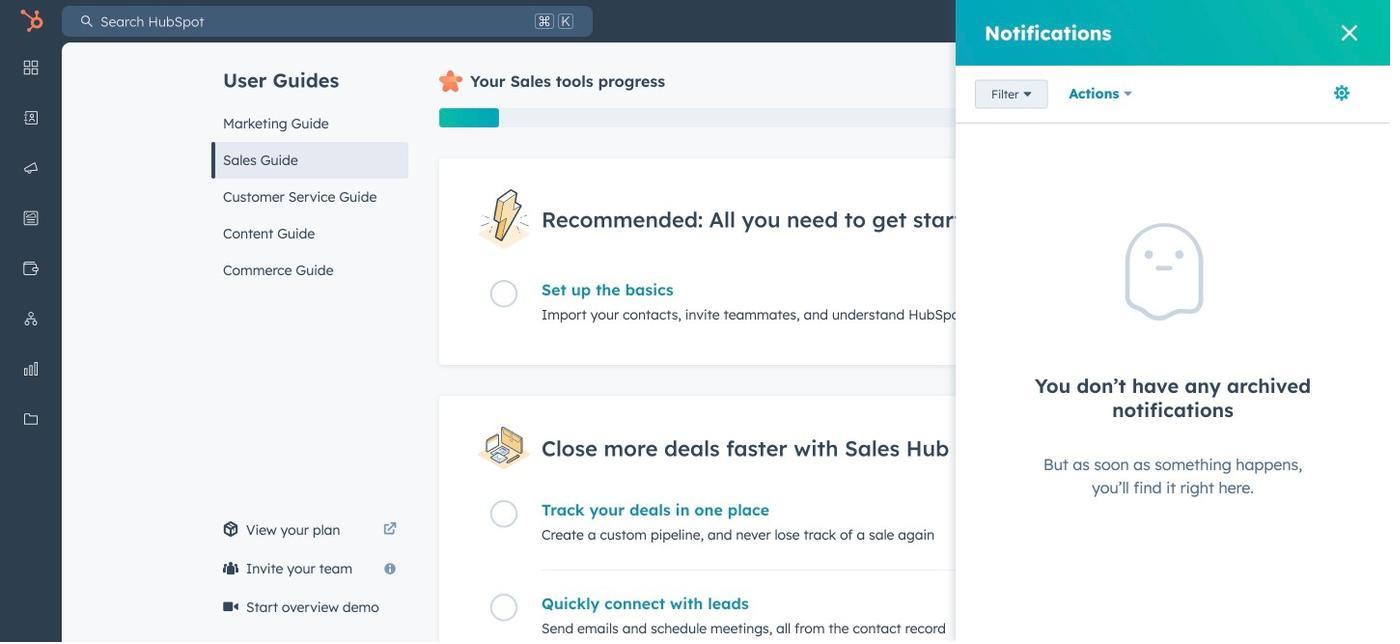 Task type: describe. For each thing, give the bounding box(es) containing it.
0 vertical spatial settings image
[[1200, 14, 1216, 29]]

2 link opens in a new window image from the top
[[383, 523, 397, 537]]

generic name image
[[1303, 14, 1319, 29]]

1 horizontal spatial menu
[[945, 0, 1379, 42]]



Task type: locate. For each thing, give the bounding box(es) containing it.
user guides element
[[211, 42, 408, 289]]

1 link opens in a new window image from the top
[[383, 519, 397, 542]]

Search HubSpot search field
[[93, 6, 531, 37]]

settings image
[[1200, 14, 1216, 29], [1333, 84, 1352, 104]]

1 horizontal spatial settings image
[[1333, 84, 1352, 104]]

close notification icon image
[[1342, 25, 1358, 41]]

menu
[[945, 0, 1379, 42], [0, 42, 62, 594]]

settings image down close notification icon
[[1333, 84, 1352, 104]]

0 horizontal spatial menu
[[0, 42, 62, 594]]

settings image left notifications icon
[[1200, 14, 1216, 29]]

notifications image
[[1241, 14, 1256, 29]]

help image
[[1160, 14, 1175, 29]]

0 horizontal spatial settings image
[[1200, 14, 1216, 29]]

1 vertical spatial settings image
[[1333, 84, 1352, 104]]

link opens in a new window image
[[383, 519, 397, 542], [383, 523, 397, 537]]

progress bar
[[439, 108, 499, 127]]

marketplaces image
[[1119, 14, 1134, 29]]



Task type: vqa. For each thing, say whether or not it's contained in the screenshot.
Conversations
no



